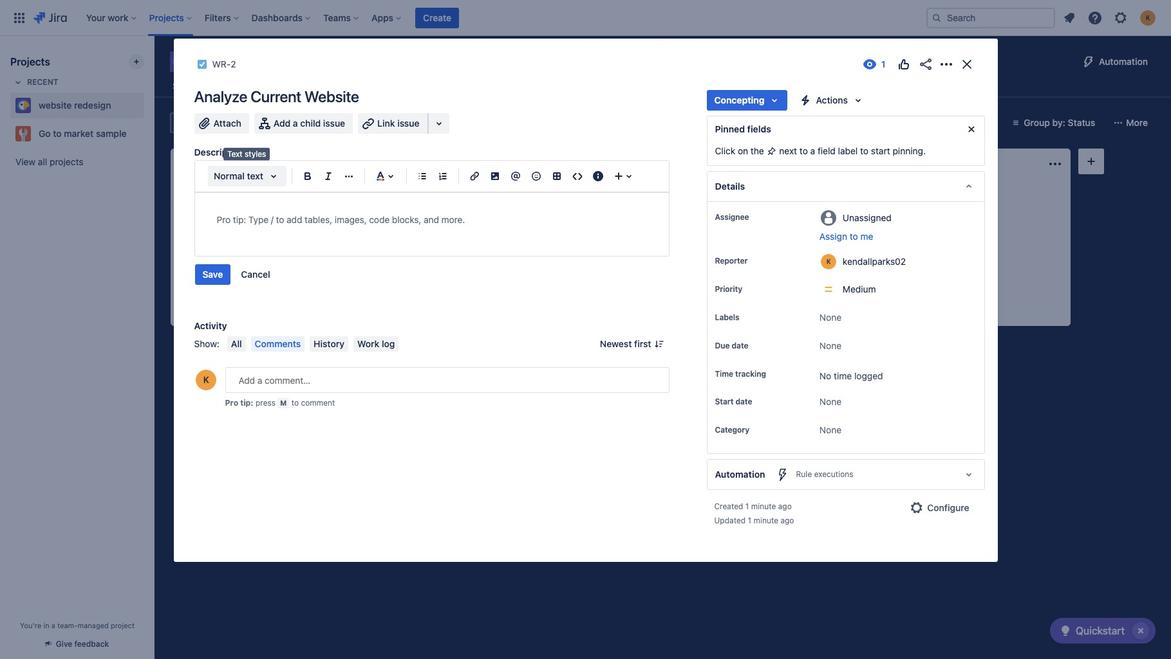 Task type: locate. For each thing, give the bounding box(es) containing it.
1 vertical spatial analyze
[[363, 252, 396, 263]]

none up executions
[[820, 425, 842, 436]]

text styles tooltip
[[223, 148, 270, 161]]

1 for created
[[745, 502, 749, 512]]

date right start
[[736, 397, 752, 407]]

wr- inside analyze current website dialog
[[212, 59, 231, 70]]

2 left numbered list ⌘⇧7 'icon'
[[426, 158, 431, 169]]

issue right child
[[323, 118, 345, 129]]

0 vertical spatial 2
[[231, 59, 236, 70]]

save
[[202, 269, 223, 280]]

copy link to issue image
[[233, 59, 244, 69]]

0 vertical spatial concepting
[[714, 95, 765, 106]]

create button
[[415, 7, 459, 28], [174, 185, 341, 205], [537, 185, 704, 205], [719, 185, 886, 205]]

define
[[363, 193, 389, 203]]

website up add people icon
[[305, 88, 359, 106]]

0 vertical spatial ago
[[778, 502, 792, 512]]

website redesign up market
[[39, 100, 111, 111]]

group containing save
[[195, 265, 278, 285]]

0 down description
[[218, 158, 224, 169]]

minute right created
[[751, 502, 776, 512]]

website down the description - main content area, start typing to enter text. text field
[[432, 252, 466, 263]]

ago
[[778, 502, 792, 512], [781, 517, 794, 526]]

priority pin to top. only you can see pinned fields. image
[[745, 285, 755, 295]]

click on the
[[715, 146, 767, 156]]

concepting inside concepting dropdown button
[[714, 95, 765, 106]]

task image
[[197, 59, 207, 70], [363, 219, 373, 229]]

0 right code snippet icon on the top left of the page
[[586, 158, 592, 169]]

details element
[[707, 171, 985, 202]]

analyze current website dialog
[[174, 39, 998, 563]]

project settings link
[[780, 75, 852, 98]]

analyze current website up "add"
[[194, 88, 359, 106]]

projects
[[50, 156, 83, 167]]

created
[[714, 502, 743, 512]]

0 horizontal spatial automation
[[715, 470, 765, 481]]

0 vertical spatial analyze
[[194, 88, 247, 106]]

configure
[[927, 503, 969, 514]]

pro
[[225, 399, 238, 408]]

minute right updated
[[754, 517, 778, 526]]

concepting up pinned fields
[[714, 95, 765, 106]]

analyze up search board text box
[[194, 88, 247, 106]]

history button
[[310, 337, 348, 352]]

analyze down wr-1 link
[[363, 252, 396, 263]]

4 none from the top
[[820, 425, 842, 436]]

automation
[[1099, 56, 1148, 67], [715, 470, 765, 481]]

concepting
[[714, 95, 765, 106], [371, 160, 420, 168]]

summary
[[173, 80, 213, 91]]

0 vertical spatial automation
[[1099, 56, 1148, 67]]

a right "add"
[[293, 118, 298, 129]]

0 vertical spatial date
[[732, 341, 748, 351]]

labels
[[715, 313, 739, 323]]

0 vertical spatial current
[[251, 88, 301, 106]]

current up "add"
[[251, 88, 301, 106]]

website redesign
[[196, 53, 312, 71], [39, 100, 111, 111]]

0 vertical spatial wr-
[[212, 59, 231, 70]]

market
[[64, 128, 94, 139]]

1 horizontal spatial wr-
[[379, 219, 395, 229]]

link issue button
[[358, 113, 429, 134]]

date
[[732, 341, 748, 351], [736, 397, 752, 407]]

the
[[751, 146, 764, 156]]

2 issue from the left
[[397, 118, 419, 129]]

attach
[[213, 118, 241, 129]]

none down the more information about this user icon
[[820, 312, 842, 323]]

1 horizontal spatial current
[[398, 252, 430, 263]]

0 horizontal spatial wr-
[[212, 59, 231, 70]]

emoji image
[[528, 169, 544, 184]]

concepting up bullet list ⌘⇧8 image
[[371, 160, 420, 168]]

website down the recent
[[39, 100, 72, 111]]

0 vertical spatial website
[[305, 88, 359, 106]]

0 horizontal spatial website
[[39, 100, 72, 111]]

jira image
[[33, 10, 67, 25], [33, 10, 67, 25]]

first
[[634, 339, 651, 350]]

0 horizontal spatial analyze
[[194, 88, 247, 106]]

save button
[[195, 265, 231, 285]]

0 horizontal spatial website redesign
[[39, 100, 111, 111]]

minute
[[751, 502, 776, 512], [754, 517, 778, 526]]

1 horizontal spatial website redesign
[[196, 53, 312, 71]]

none down 'no'
[[820, 397, 842, 408]]

to left me
[[850, 231, 858, 242]]

1 vertical spatial 2
[[426, 158, 431, 169]]

task image left wr-2 link
[[197, 59, 207, 70]]

to for a
[[800, 146, 808, 156]]

1 vertical spatial wr-
[[379, 219, 395, 229]]

analyze current website down the description - main content area, start typing to enter text. text field
[[363, 252, 466, 263]]

2 vertical spatial a
[[51, 622, 55, 630]]

to right go
[[53, 128, 62, 139]]

0 horizontal spatial redesign
[[74, 100, 111, 111]]

2 up "board"
[[231, 59, 236, 70]]

0 vertical spatial redesign
[[252, 53, 312, 71]]

primary element
[[8, 0, 916, 36]]

0 horizontal spatial analyze current website
[[194, 88, 359, 106]]

tab list
[[162, 75, 860, 98]]

0 right testing
[[772, 158, 777, 169]]

a for you're in a team-managed project
[[51, 622, 55, 630]]

check image
[[1058, 624, 1073, 639]]

0 horizontal spatial issue
[[323, 118, 345, 129]]

1 vertical spatial a
[[810, 146, 815, 156]]

add
[[274, 118, 291, 129]]

automation image
[[1081, 54, 1096, 70]]

0 right launch
[[953, 158, 958, 169]]

go
[[39, 128, 51, 139]]

wr-
[[212, 59, 231, 70], [379, 219, 395, 229]]

a right the in
[[51, 622, 55, 630]]

1 vertical spatial concepting
[[371, 160, 420, 168]]

styles
[[245, 149, 266, 159]]

1 horizontal spatial issue
[[397, 118, 419, 129]]

pinning.
[[893, 146, 926, 156]]

0 vertical spatial a
[[293, 118, 298, 129]]

1 vertical spatial redesign
[[74, 100, 111, 111]]

1 vertical spatial analyze current website
[[363, 252, 466, 263]]

wr-2
[[212, 59, 236, 70]]

date for due date
[[732, 341, 748, 351]]

0 vertical spatial website redesign
[[196, 53, 312, 71]]

in
[[43, 622, 49, 630]]

field
[[818, 146, 836, 156]]

website inside dialog
[[305, 88, 359, 106]]

a left field
[[810, 146, 815, 156]]

0 horizontal spatial 2
[[231, 59, 236, 70]]

you're in a team-managed project
[[20, 622, 135, 630]]

Description - Main content area, start typing to enter text. text field
[[217, 212, 647, 228]]

date left due date pin to top. only you can see pinned fields. image
[[732, 341, 748, 351]]

to right 'next'
[[800, 146, 808, 156]]

1 vertical spatial task image
[[363, 219, 373, 229]]

1 horizontal spatial 2
[[426, 158, 431, 169]]

automation inside button
[[1099, 56, 1148, 67]]

2 inside analyze current website dialog
[[231, 59, 236, 70]]

menu bar containing all
[[225, 337, 401, 352]]

ago right updated
[[781, 517, 794, 526]]

activity
[[194, 321, 227, 332]]

add people image
[[331, 115, 346, 131]]

2 horizontal spatial a
[[810, 146, 815, 156]]

logged
[[854, 371, 883, 382]]

1 horizontal spatial analyze current website
[[363, 252, 466, 263]]

1 for wr-
[[395, 219, 399, 229]]

1 horizontal spatial redesign
[[252, 53, 312, 71]]

info panel image
[[590, 169, 606, 184]]

calendar link
[[297, 75, 341, 98]]

menu bar
[[225, 337, 401, 352]]

redesign right copy link to issue icon
[[252, 53, 312, 71]]

group inside analyze current website dialog
[[195, 265, 278, 285]]

1 horizontal spatial concepting
[[714, 95, 765, 106]]

current
[[251, 88, 301, 106], [398, 252, 430, 263]]

analyze inside dialog
[[194, 88, 247, 106]]

1 vertical spatial automation
[[715, 470, 765, 481]]

current down the description - main content area, start typing to enter text. text field
[[398, 252, 430, 263]]

due date pin to top. only you can see pinned fields. image
[[751, 341, 761, 352]]

to for market
[[53, 128, 62, 139]]

wr- down define goals
[[379, 219, 395, 229]]

work log
[[357, 339, 395, 350]]

website
[[196, 53, 249, 71], [39, 100, 72, 111]]

1 vertical spatial date
[[736, 397, 752, 407]]

board
[[228, 80, 254, 91]]

0 horizontal spatial concepting
[[371, 160, 420, 168]]

ago right created
[[778, 502, 792, 512]]

managed
[[78, 622, 109, 630]]

none up 'no'
[[820, 341, 842, 352]]

start
[[871, 146, 890, 156]]

give feedback
[[56, 640, 109, 650]]

a inside button
[[293, 118, 298, 129]]

sample
[[96, 128, 127, 139]]

log
[[382, 339, 395, 350]]

0 vertical spatial website
[[196, 53, 249, 71]]

1 vertical spatial minute
[[754, 517, 778, 526]]

next to a field label to start pinning.
[[777, 146, 926, 156]]

1 vertical spatial website
[[39, 100, 72, 111]]

1 vertical spatial website
[[432, 252, 466, 263]]

automation right automation image at the right top of page
[[1099, 56, 1148, 67]]

kendallparks02
[[843, 256, 906, 267]]

time tracking pin to top. only you can see pinned fields. image
[[769, 370, 779, 380]]

1 right updated
[[748, 517, 751, 526]]

tab list containing board
[[162, 75, 860, 98]]

to inside 'link'
[[53, 128, 62, 139]]

1 vertical spatial website redesign
[[39, 100, 111, 111]]

website redesign link
[[10, 93, 139, 118]]

bold ⌘b image
[[300, 169, 315, 184]]

create
[[423, 12, 451, 23], [194, 190, 223, 201], [558, 190, 586, 201], [739, 190, 767, 201]]

redesign up go to market sample
[[74, 100, 111, 111]]

1 horizontal spatial website
[[196, 53, 249, 71]]

to inside 'button'
[[850, 231, 858, 242]]

link image
[[466, 169, 482, 184]]

m
[[280, 399, 287, 408]]

website
[[305, 88, 359, 106], [432, 252, 466, 263]]

italic ⌘i image
[[320, 169, 336, 184]]

task image left wr-1 link
[[363, 219, 373, 229]]

none
[[820, 312, 842, 323], [820, 341, 842, 352], [820, 397, 842, 408], [820, 425, 842, 436]]

3 0 from the left
[[772, 158, 777, 169]]

cancel
[[241, 269, 270, 280]]

to
[[53, 128, 62, 139], [800, 146, 808, 156], [860, 146, 869, 156], [850, 231, 858, 242], [291, 399, 299, 408]]

current inside analyze current website dialog
[[251, 88, 301, 106]]

text
[[227, 149, 243, 159]]

3 none from the top
[[820, 397, 842, 408]]

assign to me
[[820, 231, 873, 242]]

design
[[553, 160, 581, 168]]

actions button
[[793, 90, 871, 111]]

1 inside wr-1 link
[[395, 219, 399, 229]]

recent
[[27, 77, 58, 87]]

close image
[[959, 57, 974, 72]]

0 vertical spatial analyze current website
[[194, 88, 359, 106]]

1 horizontal spatial automation
[[1099, 56, 1148, 67]]

1 right created
[[745, 502, 749, 512]]

0 horizontal spatial current
[[251, 88, 301, 106]]

2 0 from the left
[[586, 158, 592, 169]]

0 vertical spatial 1
[[395, 219, 399, 229]]

automation up created
[[715, 470, 765, 481]]

summary link
[[170, 75, 216, 98]]

redesign
[[252, 53, 312, 71], [74, 100, 111, 111]]

tracking
[[735, 370, 766, 379]]

actions
[[816, 95, 848, 106]]

wr- left copy link to issue icon
[[212, 59, 231, 70]]

analyze current website
[[194, 88, 359, 106], [363, 252, 466, 263]]

design 0
[[553, 158, 592, 169]]

code snippet image
[[569, 169, 585, 184]]

a
[[293, 118, 298, 129], [810, 146, 815, 156], [51, 622, 55, 630]]

issue right link
[[397, 118, 419, 129]]

website up "board"
[[196, 53, 249, 71]]

0 horizontal spatial website
[[305, 88, 359, 106]]

1 down goals
[[395, 219, 399, 229]]

give
[[56, 640, 72, 650]]

0 horizontal spatial a
[[51, 622, 55, 630]]

4 0 from the left
[[953, 158, 958, 169]]

1 horizontal spatial a
[[293, 118, 298, 129]]

0 vertical spatial task image
[[197, 59, 207, 70]]

create button for design 0
[[537, 185, 704, 205]]

press
[[256, 399, 276, 408]]

1 vertical spatial 1
[[745, 502, 749, 512]]

actions image
[[938, 57, 954, 72]]

hide message image
[[964, 122, 979, 137]]

work
[[357, 339, 379, 350]]

0 horizontal spatial task image
[[197, 59, 207, 70]]

table image
[[549, 169, 564, 184]]

group
[[195, 265, 278, 285]]

2 none from the top
[[820, 341, 842, 352]]

you're
[[20, 622, 41, 630]]

concepting inside concepting 2
[[371, 160, 420, 168]]

goals
[[392, 193, 414, 203]]

website redesign up "board"
[[196, 53, 312, 71]]

normal text button
[[208, 162, 286, 191]]



Task type: describe. For each thing, give the bounding box(es) containing it.
reporter
[[715, 256, 748, 266]]

2 vertical spatial 1
[[748, 517, 751, 526]]

project
[[783, 80, 813, 91]]

to for me
[[850, 231, 858, 242]]

configure link
[[904, 499, 977, 519]]

comment
[[301, 399, 335, 408]]

give feedback button
[[38, 634, 117, 655]]

0 for design 0
[[586, 158, 592, 169]]

settings
[[815, 80, 850, 91]]

pro tip: press m to comment
[[225, 399, 335, 408]]

start
[[715, 397, 734, 407]]

more formatting image
[[341, 169, 356, 184]]

bullet list ⌘⇧8 image
[[414, 169, 430, 184]]

due date
[[715, 341, 748, 351]]

pinned fields
[[715, 124, 771, 135]]

pinned
[[715, 124, 745, 135]]

link issue
[[377, 118, 419, 129]]

concepting button
[[707, 90, 788, 111]]

work log button
[[353, 337, 399, 352]]

wr- for 2
[[212, 59, 231, 70]]

automation element
[[707, 460, 985, 491]]

2 for concepting 2
[[426, 158, 431, 169]]

create column image
[[1084, 154, 1099, 169]]

1 horizontal spatial task image
[[363, 219, 373, 229]]

a for next to a field label to start pinning.
[[810, 146, 815, 156]]

create button for testing 0
[[719, 185, 886, 205]]

concepting 2
[[371, 158, 431, 169]]

2 for wr-2
[[231, 59, 236, 70]]

start date
[[715, 397, 752, 407]]

launch 0
[[916, 158, 958, 169]]

all
[[231, 339, 242, 350]]

concepting for concepting
[[714, 95, 765, 106]]

analyze current website inside analyze current website dialog
[[194, 88, 359, 106]]

to right m
[[291, 399, 299, 408]]

create button inside 'primary' element
[[415, 7, 459, 28]]

link
[[377, 118, 395, 129]]

go to market sample link
[[10, 121, 139, 147]]

wr-1
[[379, 219, 399, 229]]

add a child issue button
[[254, 113, 353, 134]]

concepting for concepting 2
[[371, 160, 420, 168]]

add image, video, or file image
[[487, 169, 503, 184]]

testing
[[735, 160, 767, 168]]

team-
[[57, 622, 78, 630]]

to
[[190, 160, 200, 168]]

details
[[715, 181, 745, 192]]

medium
[[843, 284, 876, 295]]

1 vertical spatial current
[[398, 252, 430, 263]]

quickstart
[[1076, 626, 1125, 637]]

time tracking
[[715, 370, 766, 379]]

assignee
[[715, 212, 749, 222]]

link web pages and more image
[[431, 116, 447, 131]]

time
[[834, 371, 852, 382]]

view all projects link
[[10, 151, 144, 174]]

1 none from the top
[[820, 312, 842, 323]]

next
[[779, 146, 797, 156]]

collapse recent projects image
[[10, 75, 26, 90]]

0 vertical spatial minute
[[751, 502, 776, 512]]

to left 'start'
[[860, 146, 869, 156]]

more information about this user image
[[821, 254, 836, 270]]

vote options: no one has voted for this issue yet. image
[[896, 57, 911, 72]]

create button for to do 0
[[174, 185, 341, 205]]

1 0 from the left
[[218, 158, 224, 169]]

category
[[715, 426, 749, 435]]

go to market sample
[[39, 128, 127, 139]]

search image
[[932, 13, 942, 23]]

text
[[247, 171, 263, 182]]

attach button
[[194, 113, 249, 134]]

cancel button
[[233, 265, 278, 285]]

comments button
[[251, 337, 305, 352]]

unassigned
[[843, 212, 892, 223]]

1 horizontal spatial website
[[432, 252, 466, 263]]

1 vertical spatial ago
[[781, 517, 794, 526]]

created 1 minute ago updated 1 minute ago
[[714, 502, 794, 526]]

launch
[[916, 160, 947, 168]]

executions
[[814, 470, 853, 480]]

automation button
[[1076, 52, 1156, 72]]

wr-1 link
[[379, 219, 399, 230]]

project
[[111, 622, 135, 630]]

projects
[[10, 56, 50, 68]]

0 for testing 0
[[772, 158, 777, 169]]

automation inside analyze current website dialog
[[715, 470, 765, 481]]

history
[[314, 339, 344, 350]]

due
[[715, 341, 730, 351]]

0 for launch 0
[[953, 158, 958, 169]]

wr-2 link
[[212, 57, 236, 72]]

rule
[[796, 470, 812, 480]]

newest first button
[[592, 337, 669, 352]]

dismiss quickstart image
[[1131, 621, 1151, 642]]

project settings
[[783, 80, 850, 91]]

menu bar inside analyze current website dialog
[[225, 337, 401, 352]]

rule executions
[[796, 470, 853, 480]]

description
[[194, 147, 244, 158]]

create inside 'primary' element
[[423, 12, 451, 23]]

wr- for 1
[[379, 219, 395, 229]]

show:
[[194, 339, 219, 350]]

no time logged
[[820, 371, 883, 382]]

to do 0
[[190, 158, 224, 169]]

date for start date
[[736, 397, 752, 407]]

mention image
[[508, 169, 523, 184]]

tip:
[[240, 399, 253, 408]]

Add a comment… field
[[225, 368, 669, 393]]

numbered list ⌘⇧7 image
[[435, 169, 450, 184]]

view all projects
[[15, 156, 83, 167]]

1 horizontal spatial analyze
[[363, 252, 396, 263]]

website inside website redesign link
[[39, 100, 72, 111]]

newest
[[600, 339, 632, 350]]

text styles
[[227, 149, 266, 159]]

assign
[[820, 231, 847, 242]]

create banner
[[0, 0, 1171, 36]]

calendar
[[300, 80, 338, 91]]

no
[[820, 371, 831, 382]]

1 issue from the left
[[323, 118, 345, 129]]

feedback
[[74, 640, 109, 650]]

assign to me button
[[820, 230, 971, 243]]

reporter pin to top. only you can see pinned fields. image
[[750, 256, 761, 267]]

Search board text field
[[171, 114, 269, 132]]

child
[[300, 118, 321, 129]]

comments
[[255, 339, 301, 350]]

newest first
[[600, 339, 651, 350]]

normal
[[214, 171, 245, 182]]

Search field
[[926, 7, 1055, 28]]



Task type: vqa. For each thing, say whether or not it's contained in the screenshot.
the topmost 'website redesign'
yes



